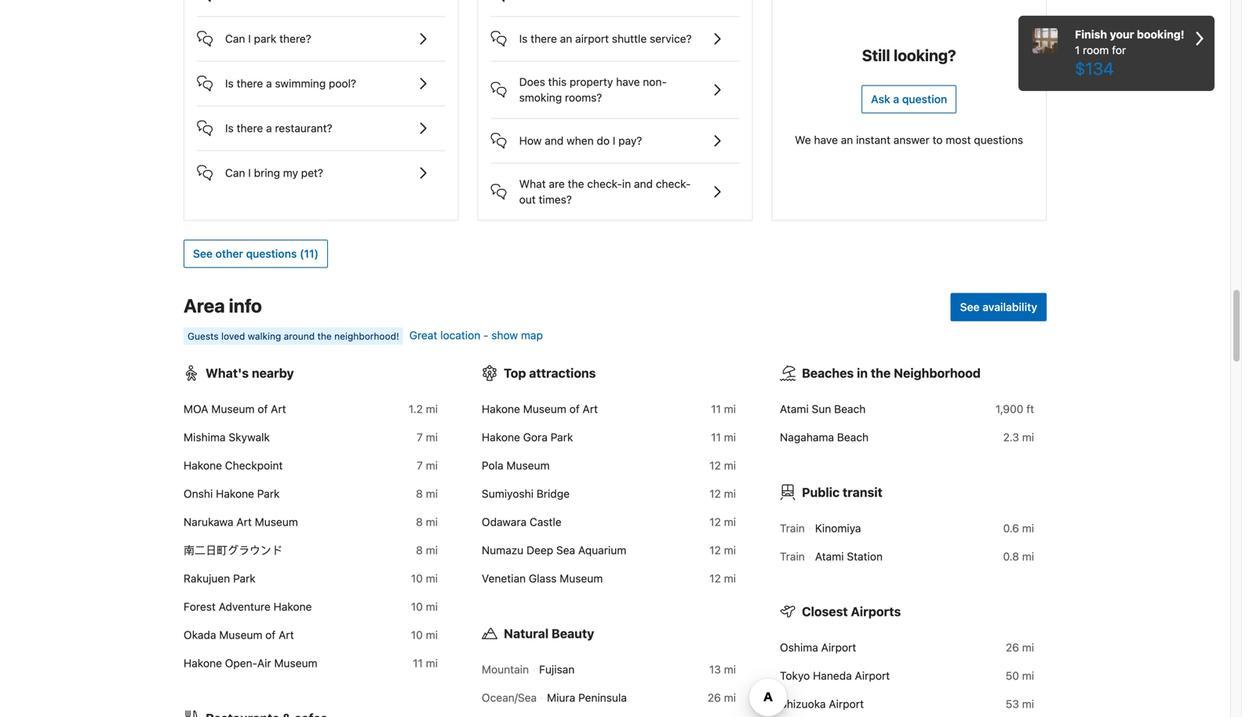 Task type: vqa. For each thing, say whether or not it's contained in the screenshot.


Task type: describe. For each thing, give the bounding box(es) containing it.
airports
[[851, 605, 901, 619]]

oshima
[[780, 641, 819, 654]]

0 horizontal spatial 26
[[708, 692, 721, 705]]

0 horizontal spatial 26 mi
[[708, 692, 736, 705]]

is there an airport shuttle service? button
[[491, 17, 740, 48]]

miura
[[547, 692, 576, 705]]

11 for hakone open-air museum
[[413, 657, 423, 670]]

museum down sea
[[560, 572, 603, 585]]

mi for moa museum of art
[[426, 403, 438, 416]]

and inside what are the check-in and check- out times?
[[634, 178, 653, 190]]

questions inside button
[[246, 247, 297, 260]]

1 vertical spatial airport
[[855, 670, 890, 683]]

does
[[519, 75, 545, 88]]

in inside what are the check-in and check- out times?
[[622, 178, 631, 190]]

sumiyoshi bridge
[[482, 488, 570, 501]]

sun
[[812, 403, 832, 416]]

okada museum of art
[[184, 629, 294, 642]]

3 8 mi from the top
[[416, 544, 438, 557]]

1,900
[[996, 403, 1024, 416]]

12 mi for venetian glass museum
[[710, 572, 736, 585]]

open-
[[225, 657, 257, 670]]

museum up the mishima skywalk
[[211, 403, 255, 416]]

moa museum of art
[[184, 403, 286, 416]]

show
[[492, 329, 518, 342]]

see other questions (11)
[[193, 247, 319, 260]]

mi for sumiyoshi bridge
[[724, 488, 736, 501]]

adventure
[[219, 601, 271, 614]]

1 vertical spatial i
[[613, 134, 616, 147]]

1 vertical spatial beach
[[837, 431, 869, 444]]

loved
[[221, 331, 245, 342]]

museum up open-
[[219, 629, 263, 642]]

is for is there a swimming pool?
[[225, 77, 234, 90]]

0.6 mi
[[1004, 522, 1035, 535]]

ask a question button
[[862, 85, 957, 114]]

mi for forest adventure hakone
[[426, 601, 438, 614]]

nagahama beach
[[780, 431, 869, 444]]

mi for 南二日町グラウンド
[[426, 544, 438, 557]]

pola
[[482, 459, 504, 472]]

ask
[[871, 93, 891, 106]]

2.3 mi
[[1004, 431, 1035, 444]]

can i park there?
[[225, 32, 311, 45]]

mi for hakone museum of art
[[724, 403, 736, 416]]

moa
[[184, 403, 208, 416]]

atami for atami station
[[815, 550, 844, 563]]

12 mi for numazu deep sea aquarium
[[710, 544, 736, 557]]

area info
[[184, 295, 262, 317]]

art up 南二日町グラウンド on the left of page
[[237, 516, 252, 529]]

tokyo
[[780, 670, 810, 683]]

see for see other questions (11)
[[193, 247, 213, 260]]

forest adventure hakone
[[184, 601, 312, 614]]

mi for numazu deep sea aquarium
[[724, 544, 736, 557]]

12 for numazu deep sea aquarium
[[710, 544, 721, 557]]

numazu
[[482, 544, 524, 557]]

12 mi for sumiyoshi bridge
[[710, 488, 736, 501]]

10 mi for of
[[411, 629, 438, 642]]

13 mi
[[710, 663, 736, 676]]

castle
[[530, 516, 562, 529]]

can for can i bring my pet?
[[225, 167, 245, 179]]

8 mi for museum
[[416, 516, 438, 529]]

gora
[[523, 431, 548, 444]]

0 horizontal spatial and
[[545, 134, 564, 147]]

attractions
[[529, 366, 596, 381]]

venetian
[[482, 572, 526, 585]]

is there a swimming pool? button
[[197, 62, 446, 93]]

sumiyoshi
[[482, 488, 534, 501]]

odawara
[[482, 516, 527, 529]]

looking?
[[894, 46, 957, 64]]

12 for venetian glass museum
[[710, 572, 721, 585]]

12 mi for pola museum
[[710, 459, 736, 472]]

does this property have non- smoking rooms? button
[[491, 62, 740, 106]]

park
[[254, 32, 277, 45]]

museum down hakone gora park
[[507, 459, 550, 472]]

park for onshi hakone park
[[257, 488, 280, 501]]

atami sun beach
[[780, 403, 866, 416]]

airport for shizuoka airport
[[829, 698, 864, 711]]

closest
[[802, 605, 848, 619]]

public transit
[[802, 485, 883, 500]]

of up air at the left of the page
[[266, 629, 276, 642]]

0.6
[[1004, 522, 1020, 535]]

pola museum
[[482, 459, 550, 472]]

miura peninsula
[[547, 692, 627, 705]]

12 for pola museum
[[710, 459, 721, 472]]

can i bring my pet? button
[[197, 151, 446, 183]]

natural beauty
[[504, 627, 595, 641]]

haneda
[[813, 670, 852, 683]]

oshima airport
[[780, 641, 857, 654]]

mi for onshi hakone park
[[426, 488, 438, 501]]

narukawa
[[184, 516, 234, 529]]

hakone for gora
[[482, 431, 520, 444]]

南二日町グラウンド
[[184, 544, 283, 557]]

mi for rakujuen park
[[426, 572, 438, 585]]

art for moa museum of art
[[271, 403, 286, 416]]

transit
[[843, 485, 883, 500]]

1 vertical spatial the
[[318, 331, 332, 342]]

train for kinomiya
[[780, 522, 805, 535]]

8 for museum
[[416, 516, 423, 529]]

for
[[1113, 44, 1127, 57]]

public
[[802, 485, 840, 500]]

(11)
[[300, 247, 319, 260]]

nearby
[[252, 366, 294, 381]]

a inside "ask a question" button
[[894, 93, 900, 106]]

7 for skywalk
[[417, 431, 423, 444]]

to
[[933, 134, 943, 146]]

hakone for checkpoint
[[184, 459, 222, 472]]

beaches
[[802, 366, 854, 381]]

hakone down hakone checkpoint
[[216, 488, 254, 501]]

onshi
[[184, 488, 213, 501]]

rooms?
[[565, 91, 602, 104]]

is there an airport shuttle service?
[[519, 32, 692, 45]]

see other questions (11) button
[[184, 240, 328, 268]]

12 mi for odawara castle
[[710, 516, 736, 529]]

train for atami station
[[780, 550, 805, 563]]

art for hakone museum of art
[[583, 403, 598, 416]]

your
[[1110, 28, 1135, 41]]

-
[[484, 329, 489, 342]]

museum up 南二日町グラウンド on the left of page
[[255, 516, 298, 529]]

is for is there a restaurant?
[[225, 122, 234, 135]]

11 mi for hakone open-air museum
[[413, 657, 438, 670]]

pay?
[[619, 134, 642, 147]]

10 mi for hakone
[[411, 601, 438, 614]]

rakujuen
[[184, 572, 230, 585]]

i for can i park there?
[[248, 32, 251, 45]]

atami station
[[815, 550, 883, 563]]

0 vertical spatial beach
[[835, 403, 866, 416]]

2.3
[[1004, 431, 1020, 444]]

hakone for open-
[[184, 657, 222, 670]]

narukawa art museum
[[184, 516, 298, 529]]

53 mi
[[1006, 698, 1035, 711]]

mi for pola museum
[[724, 459, 736, 472]]

hakone open-air museum
[[184, 657, 318, 670]]

shuttle
[[612, 32, 647, 45]]

0.8
[[1004, 550, 1020, 563]]

great location - show map link
[[410, 329, 543, 342]]

hakone for museum
[[482, 403, 520, 416]]

mi for venetian glass museum
[[724, 572, 736, 585]]

top
[[504, 366, 526, 381]]

there for is there a swimming pool?
[[237, 77, 263, 90]]

the for what
[[568, 178, 584, 190]]

smoking
[[519, 91, 562, 104]]

still
[[863, 46, 891, 64]]

what are the check-in and check- out times? button
[[491, 164, 740, 208]]

there?
[[279, 32, 311, 45]]

mi for nagahama beach
[[1023, 431, 1035, 444]]

1 10 from the top
[[411, 572, 423, 585]]



Task type: locate. For each thing, give the bounding box(es) containing it.
map
[[521, 329, 543, 342]]

closest airports
[[802, 605, 901, 619]]

0 vertical spatial questions
[[974, 134, 1024, 146]]

airport right haneda
[[855, 670, 890, 683]]

50 mi
[[1006, 670, 1035, 683]]

1 12 mi from the top
[[710, 459, 736, 472]]

0 horizontal spatial park
[[233, 572, 256, 585]]

nagahama
[[780, 431, 835, 444]]

have
[[616, 75, 640, 88], [814, 134, 838, 146]]

peninsula
[[579, 692, 627, 705]]

airport down tokyo haneda airport
[[829, 698, 864, 711]]

1 7 from the top
[[417, 431, 423, 444]]

mi for mishima skywalk
[[426, 431, 438, 444]]

a for swimming
[[266, 77, 272, 90]]

0 horizontal spatial atami
[[780, 403, 809, 416]]

1 vertical spatial 11
[[711, 431, 721, 444]]

atami for atami sun beach
[[780, 403, 809, 416]]

1 vertical spatial 11 mi
[[711, 431, 736, 444]]

museum up gora
[[523, 403, 567, 416]]

5 12 from the top
[[710, 572, 721, 585]]

1 horizontal spatial in
[[857, 366, 868, 381]]

how and when do i pay? button
[[491, 119, 740, 150]]

questions left '(11)'
[[246, 247, 297, 260]]

check- down how and when do i pay? button
[[656, 178, 691, 190]]

hakone checkpoint
[[184, 459, 283, 472]]

of up skywalk
[[258, 403, 268, 416]]

1 7 mi from the top
[[417, 431, 438, 444]]

1 vertical spatial 8 mi
[[416, 516, 438, 529]]

pool?
[[329, 77, 356, 90]]

1,900 ft
[[996, 403, 1035, 416]]

can left park
[[225, 32, 245, 45]]

2 vertical spatial airport
[[829, 698, 864, 711]]

1 vertical spatial 8
[[416, 516, 423, 529]]

guests loved walking around the neighborhood!
[[188, 331, 399, 342]]

around
[[284, 331, 315, 342]]

beach down the atami sun beach
[[837, 431, 869, 444]]

2 10 from the top
[[411, 601, 423, 614]]

natural
[[504, 627, 549, 641]]

art down attractions
[[583, 403, 598, 416]]

0 vertical spatial i
[[248, 32, 251, 45]]

how
[[519, 134, 542, 147]]

0 vertical spatial 11
[[711, 403, 721, 416]]

forest
[[184, 601, 216, 614]]

0 horizontal spatial an
[[560, 32, 573, 45]]

0 horizontal spatial in
[[622, 178, 631, 190]]

art up hakone open-air museum
[[279, 629, 294, 642]]

check- down 'do'
[[587, 178, 622, 190]]

there
[[531, 32, 557, 45], [237, 77, 263, 90], [237, 122, 263, 135]]

instant
[[856, 134, 891, 146]]

7
[[417, 431, 423, 444], [417, 459, 423, 472]]

3 12 from the top
[[710, 516, 721, 529]]

4 12 mi from the top
[[710, 544, 736, 557]]

0 vertical spatial in
[[622, 178, 631, 190]]

beach right the sun
[[835, 403, 866, 416]]

in right beaches
[[857, 366, 868, 381]]

4 12 from the top
[[710, 544, 721, 557]]

can inside can i park there? button
[[225, 32, 245, 45]]

3 10 from the top
[[411, 629, 423, 642]]

a right ask
[[894, 93, 900, 106]]

1 vertical spatial 26 mi
[[708, 692, 736, 705]]

is up does
[[519, 32, 528, 45]]

neighborhood
[[894, 366, 981, 381]]

checkpoint
[[225, 459, 283, 472]]

park for hakone gora park
[[551, 431, 573, 444]]

ask a question
[[871, 93, 948, 106]]

is there a restaurant?
[[225, 122, 333, 135]]

0 horizontal spatial questions
[[246, 247, 297, 260]]

airport up tokyo haneda airport
[[822, 641, 857, 654]]

train left kinomiya
[[780, 522, 805, 535]]

have right we
[[814, 134, 838, 146]]

2 horizontal spatial park
[[551, 431, 573, 444]]

2 7 mi from the top
[[417, 459, 438, 472]]

a inside is there a swimming pool? button
[[266, 77, 272, 90]]

this
[[548, 75, 567, 88]]

park right gora
[[551, 431, 573, 444]]

an left instant
[[841, 134, 854, 146]]

1 vertical spatial 7 mi
[[417, 459, 438, 472]]

0 vertical spatial see
[[193, 247, 213, 260]]

of
[[258, 403, 268, 416], [570, 403, 580, 416], [266, 629, 276, 642]]

the inside what are the check-in and check- out times?
[[568, 178, 584, 190]]

check-
[[587, 178, 622, 190], [656, 178, 691, 190]]

26
[[1006, 641, 1020, 654], [708, 692, 721, 705]]

1
[[1075, 44, 1080, 57]]

i left bring on the left of page
[[248, 167, 251, 179]]

0 vertical spatial 26
[[1006, 641, 1020, 654]]

26 mi
[[1006, 641, 1035, 654], [708, 692, 736, 705]]

a inside is there a restaurant? button
[[266, 122, 272, 135]]

0 vertical spatial there
[[531, 32, 557, 45]]

a for restaurant?
[[266, 122, 272, 135]]

0 vertical spatial atami
[[780, 403, 809, 416]]

shizuoka airport
[[780, 698, 864, 711]]

1 vertical spatial 7
[[417, 459, 423, 472]]

the right beaches
[[871, 366, 891, 381]]

is inside is there a swimming pool? button
[[225, 77, 234, 90]]

hakone right adventure
[[274, 601, 312, 614]]

beach
[[835, 403, 866, 416], [837, 431, 869, 444]]

1 10 mi from the top
[[411, 572, 438, 585]]

of for nearby
[[258, 403, 268, 416]]

hakone gora park
[[482, 431, 573, 444]]

there up bring on the left of page
[[237, 122, 263, 135]]

see for see availability
[[961, 301, 980, 314]]

can inside can i bring my pet? button
[[225, 167, 245, 179]]

in down pay?
[[622, 178, 631, 190]]

atami down kinomiya
[[815, 550, 844, 563]]

0 vertical spatial 7
[[417, 431, 423, 444]]

11 for hakone museum of art
[[711, 403, 721, 416]]

2 vertical spatial is
[[225, 122, 234, 135]]

property
[[570, 75, 613, 88]]

atami left the sun
[[780, 403, 809, 416]]

12 for sumiyoshi bridge
[[710, 488, 721, 501]]

0 vertical spatial an
[[560, 32, 573, 45]]

$134
[[1075, 58, 1114, 79]]

7 mi for mishima skywalk
[[417, 431, 438, 444]]

2 12 from the top
[[710, 488, 721, 501]]

finish
[[1075, 28, 1108, 41]]

0 vertical spatial 26 mi
[[1006, 641, 1035, 654]]

8 mi for park
[[416, 488, 438, 501]]

2 7 from the top
[[417, 459, 423, 472]]

2 can from the top
[[225, 167, 245, 179]]

1 horizontal spatial 26 mi
[[1006, 641, 1035, 654]]

mi for tokyo haneda airport
[[1023, 670, 1035, 683]]

onshi hakone park
[[184, 488, 280, 501]]

2 vertical spatial there
[[237, 122, 263, 135]]

1 check- from the left
[[587, 178, 622, 190]]

10
[[411, 572, 423, 585], [411, 601, 423, 614], [411, 629, 423, 642]]

have inside 'does this property have non- smoking rooms?'
[[616, 75, 640, 88]]

there inside button
[[237, 77, 263, 90]]

mi for shizuoka airport
[[1023, 698, 1035, 711]]

1.2 mi
[[409, 403, 438, 416]]

questions right the most
[[974, 134, 1024, 146]]

other
[[216, 247, 243, 260]]

mi for odawara castle
[[724, 516, 736, 529]]

26 down 13 at the right bottom of the page
[[708, 692, 721, 705]]

1 vertical spatial have
[[814, 134, 838, 146]]

there for is there a restaurant?
[[237, 122, 263, 135]]

1 vertical spatial train
[[780, 550, 805, 563]]

1 vertical spatial there
[[237, 77, 263, 90]]

ocean/sea
[[482, 692, 537, 705]]

there for is there an airport shuttle service?
[[531, 32, 557, 45]]

restaurant?
[[275, 122, 333, 135]]

tokyo haneda airport
[[780, 670, 890, 683]]

an left airport
[[560, 32, 573, 45]]

there down park
[[237, 77, 263, 90]]

26 mi down 13 mi
[[708, 692, 736, 705]]

2 vertical spatial 8
[[416, 544, 423, 557]]

0 horizontal spatial see
[[193, 247, 213, 260]]

fujisan
[[539, 663, 575, 676]]

12
[[710, 459, 721, 472], [710, 488, 721, 501], [710, 516, 721, 529], [710, 544, 721, 557], [710, 572, 721, 585]]

park down checkpoint
[[257, 488, 280, 501]]

7 mi for hakone checkpoint
[[417, 459, 438, 472]]

art for okada museum of art
[[279, 629, 294, 642]]

2 10 mi from the top
[[411, 601, 438, 614]]

12 for odawara castle
[[710, 516, 721, 529]]

rightchevron image
[[1196, 27, 1204, 50]]

2 vertical spatial 10
[[411, 629, 423, 642]]

a
[[266, 77, 272, 90], [894, 93, 900, 106], [266, 122, 272, 135]]

ft
[[1027, 403, 1035, 416]]

1 vertical spatial in
[[857, 366, 868, 381]]

what's nearby
[[206, 366, 294, 381]]

0 vertical spatial park
[[551, 431, 573, 444]]

2 vertical spatial park
[[233, 572, 256, 585]]

0 horizontal spatial check-
[[587, 178, 622, 190]]

mountain
[[482, 663, 529, 676]]

0 horizontal spatial have
[[616, 75, 640, 88]]

0 vertical spatial 8
[[416, 488, 423, 501]]

odawara castle
[[482, 516, 562, 529]]

park up adventure
[[233, 572, 256, 585]]

0 vertical spatial have
[[616, 75, 640, 88]]

26 up 50
[[1006, 641, 1020, 654]]

shizuoka
[[780, 698, 826, 711]]

mi for narukawa art museum
[[426, 516, 438, 529]]

can i bring my pet?
[[225, 167, 323, 179]]

train left the atami station
[[780, 550, 805, 563]]

1 8 mi from the top
[[416, 488, 438, 501]]

1 train from the top
[[780, 522, 805, 535]]

0 vertical spatial 10 mi
[[411, 572, 438, 585]]

mi for oshima airport
[[1023, 641, 1035, 654]]

0 vertical spatial a
[[266, 77, 272, 90]]

0 vertical spatial 8 mi
[[416, 488, 438, 501]]

hakone down okada
[[184, 657, 222, 670]]

great location - show map
[[410, 329, 543, 342]]

1 vertical spatial atami
[[815, 550, 844, 563]]

is inside the is there an airport shuttle service? button
[[519, 32, 528, 45]]

a left restaurant?
[[266, 122, 272, 135]]

10 for of
[[411, 629, 423, 642]]

1 vertical spatial an
[[841, 134, 854, 146]]

3 12 mi from the top
[[710, 516, 736, 529]]

1 horizontal spatial park
[[257, 488, 280, 501]]

have left non-
[[616, 75, 640, 88]]

10 for hakone
[[411, 601, 423, 614]]

1 vertical spatial can
[[225, 167, 245, 179]]

1 can from the top
[[225, 32, 245, 45]]

1 vertical spatial questions
[[246, 247, 297, 260]]

7 for checkpoint
[[417, 459, 423, 472]]

0 vertical spatial airport
[[822, 641, 857, 654]]

service?
[[650, 32, 692, 45]]

museum
[[211, 403, 255, 416], [523, 403, 567, 416], [507, 459, 550, 472], [255, 516, 298, 529], [560, 572, 603, 585], [219, 629, 263, 642], [274, 657, 318, 670]]

1 vertical spatial 10 mi
[[411, 601, 438, 614]]

and right how
[[545, 134, 564, 147]]

airport for oshima airport
[[822, 641, 857, 654]]

a left "swimming"
[[266, 77, 272, 90]]

1 8 from the top
[[416, 488, 423, 501]]

3 8 from the top
[[416, 544, 423, 557]]

0 vertical spatial can
[[225, 32, 245, 45]]

hakone up the pola at the bottom left of page
[[482, 431, 520, 444]]

2 8 mi from the top
[[416, 516, 438, 529]]

0 vertical spatial 11 mi
[[711, 403, 736, 416]]

mi for okada museum of art
[[426, 629, 438, 642]]

2 vertical spatial i
[[248, 167, 251, 179]]

1 vertical spatial a
[[894, 93, 900, 106]]

art down nearby
[[271, 403, 286, 416]]

1 vertical spatial 26
[[708, 692, 721, 705]]

1 horizontal spatial have
[[814, 134, 838, 146]]

2 vertical spatial 8 mi
[[416, 544, 438, 557]]

5 12 mi from the top
[[710, 572, 736, 585]]

26 mi up 50 mi
[[1006, 641, 1035, 654]]

mishima skywalk
[[184, 431, 270, 444]]

2 vertical spatial 11 mi
[[413, 657, 438, 670]]

kinomiya
[[815, 522, 861, 535]]

11 mi for hakone gora park
[[711, 431, 736, 444]]

there up does
[[531, 32, 557, 45]]

1 horizontal spatial atami
[[815, 550, 844, 563]]

0 vertical spatial 10
[[411, 572, 423, 585]]

see left availability
[[961, 301, 980, 314]]

location
[[441, 329, 481, 342]]

mi for hakone gora park
[[724, 431, 736, 444]]

out
[[519, 193, 536, 206]]

i for can i bring my pet?
[[248, 167, 251, 179]]

info
[[229, 295, 262, 317]]

0 horizontal spatial the
[[318, 331, 332, 342]]

1 horizontal spatial and
[[634, 178, 653, 190]]

0 vertical spatial is
[[519, 32, 528, 45]]

2 horizontal spatial the
[[871, 366, 891, 381]]

mi for hakone open-air museum
[[426, 657, 438, 670]]

is up can i bring my pet?
[[225, 122, 234, 135]]

can left bring on the left of page
[[225, 167, 245, 179]]

can for can i park there?
[[225, 32, 245, 45]]

1 horizontal spatial an
[[841, 134, 854, 146]]

air
[[257, 657, 271, 670]]

2 check- from the left
[[656, 178, 691, 190]]

see left other
[[193, 247, 213, 260]]

2 vertical spatial the
[[871, 366, 891, 381]]

2 8 from the top
[[416, 516, 423, 529]]

bridge
[[537, 488, 570, 501]]

8 for park
[[416, 488, 423, 501]]

0 vertical spatial train
[[780, 522, 805, 535]]

1 vertical spatial and
[[634, 178, 653, 190]]

1 horizontal spatial the
[[568, 178, 584, 190]]

1 12 from the top
[[710, 459, 721, 472]]

of for attractions
[[570, 403, 580, 416]]

i left park
[[248, 32, 251, 45]]

2 12 mi from the top
[[710, 488, 736, 501]]

an inside button
[[560, 32, 573, 45]]

beauty
[[552, 627, 595, 641]]

2 vertical spatial 11
[[413, 657, 423, 670]]

2 vertical spatial a
[[266, 122, 272, 135]]

the right around
[[318, 331, 332, 342]]

does this property have non- smoking rooms?
[[519, 75, 667, 104]]

7 mi
[[417, 431, 438, 444], [417, 459, 438, 472]]

what are the check-in and check- out times?
[[519, 178, 691, 206]]

swimming
[[275, 77, 326, 90]]

1 vertical spatial 10
[[411, 601, 423, 614]]

is down can i park there?
[[225, 77, 234, 90]]

hakone down "mishima"
[[184, 459, 222, 472]]

an for instant
[[841, 134, 854, 146]]

the for beaches
[[871, 366, 891, 381]]

museum right air at the left of the page
[[274, 657, 318, 670]]

0 vertical spatial and
[[545, 134, 564, 147]]

and down pay?
[[634, 178, 653, 190]]

is there a restaurant? button
[[197, 106, 446, 138]]

1 horizontal spatial check-
[[656, 178, 691, 190]]

in
[[622, 178, 631, 190], [857, 366, 868, 381]]

the right are
[[568, 178, 584, 190]]

2 vertical spatial 10 mi
[[411, 629, 438, 642]]

0 vertical spatial the
[[568, 178, 584, 190]]

is for is there an airport shuttle service?
[[519, 32, 528, 45]]

1 horizontal spatial questions
[[974, 134, 1024, 146]]

an for airport
[[560, 32, 573, 45]]

12 mi
[[710, 459, 736, 472], [710, 488, 736, 501], [710, 516, 736, 529], [710, 544, 736, 557], [710, 572, 736, 585]]

1 horizontal spatial 26
[[1006, 641, 1020, 654]]

sea
[[557, 544, 576, 557]]

11 mi for hakone museum of art
[[711, 403, 736, 416]]

mi for hakone checkpoint
[[426, 459, 438, 472]]

numazu deep sea aquarium
[[482, 544, 627, 557]]

3 10 mi from the top
[[411, 629, 438, 642]]

1 vertical spatial park
[[257, 488, 280, 501]]

11 for hakone gora park
[[711, 431, 721, 444]]

is inside is there a restaurant? button
[[225, 122, 234, 135]]

1 vertical spatial is
[[225, 77, 234, 90]]

still looking?
[[863, 46, 957, 64]]

2 train from the top
[[780, 550, 805, 563]]

walking
[[248, 331, 281, 342]]

i right 'do'
[[613, 134, 616, 147]]

of down attractions
[[570, 403, 580, 416]]

hakone down top
[[482, 403, 520, 416]]

see availability button
[[951, 293, 1047, 322]]

0 vertical spatial 7 mi
[[417, 431, 438, 444]]

1 vertical spatial see
[[961, 301, 980, 314]]

see availability
[[961, 301, 1038, 314]]

1 horizontal spatial see
[[961, 301, 980, 314]]



